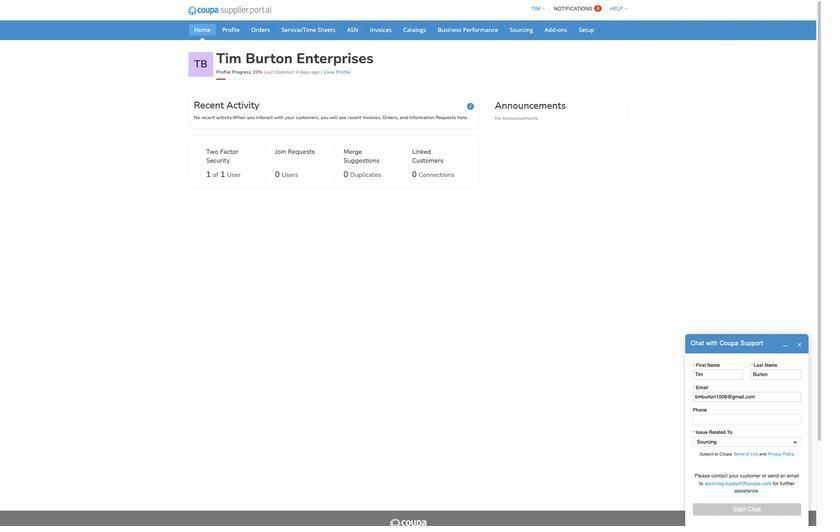 Task type: describe. For each thing, give the bounding box(es) containing it.
chat with coupa support
[[691, 340, 764, 347]]

send
[[769, 473, 779, 479]]

service/time
[[282, 26, 316, 34]]

1 vertical spatial requests
[[288, 148, 315, 156]]

* for last
[[752, 363, 754, 368]]

|
[[321, 69, 323, 75]]

* first name
[[694, 363, 720, 368]]

profile right the home link
[[222, 26, 240, 34]]

information
[[409, 115, 435, 121]]

two factor security link
[[206, 148, 256, 167]]

days
[[300, 69, 310, 75]]

and inside chat with coupa support dialog
[[760, 452, 767, 457]]

4
[[296, 69, 299, 75]]

sourcing
[[510, 26, 534, 34]]

further
[[781, 481, 795, 487]]

* for email
[[694, 386, 696, 390]]

customer
[[741, 473, 761, 479]]

1 horizontal spatial requests
[[436, 115, 456, 121]]

last inside tim burton enterprises profile progress 29% last updated: 4 days ago | view profile
[[264, 69, 274, 75]]

1 horizontal spatial to
[[715, 452, 719, 457]]

merge suggestions
[[344, 148, 380, 165]]

1 of 1 user
[[206, 169, 241, 180]]

join
[[275, 148, 286, 156]]

recent activity
[[194, 99, 260, 111]]

none button inside chat with coupa support dialog
[[693, 504, 802, 516]]

setup link
[[574, 24, 600, 35]]

business performance
[[438, 26, 499, 34]]

terms of use link
[[734, 452, 759, 457]]

none field inside chat with coupa support dialog
[[693, 437, 802, 447]]

tim for tim
[[532, 6, 541, 12]]

0 vertical spatial your
[[285, 115, 295, 121]]

* issue related to
[[694, 430, 733, 436]]

customers,
[[296, 115, 320, 121]]

recent
[[194, 99, 224, 111]]

activity
[[227, 99, 260, 111]]

profile left progress
[[216, 69, 231, 75]]

29%
[[253, 69, 263, 75]]

two
[[206, 148, 219, 156]]

0 horizontal spatial and
[[400, 115, 408, 121]]

0 horizontal spatial with
[[274, 115, 284, 121]]

customers
[[412, 157, 444, 165]]

subject
[[700, 452, 714, 457]]

navigation containing notifications 0
[[529, 1, 628, 16]]

for further assistance.
[[735, 481, 795, 494]]

issue
[[696, 430, 708, 436]]

1 horizontal spatial coupa supplier portal image
[[389, 519, 428, 526]]

first
[[696, 363, 707, 368]]

help
[[611, 6, 624, 12]]

business performance link
[[433, 24, 504, 35]]

terms
[[734, 452, 745, 457]]

no inside the announcements no announcements
[[495, 115, 502, 121]]

users
[[282, 171, 299, 179]]

sheets
[[318, 26, 336, 34]]

with inside dialog
[[707, 340, 718, 347]]

burton
[[246, 49, 293, 68]]

name for last name
[[765, 363, 778, 368]]

add-
[[545, 26, 558, 34]]

catalogs
[[404, 26, 427, 34]]

service/time sheets
[[282, 26, 336, 34]]

0 inside the notifications 0
[[597, 5, 600, 11]]

add-ons link
[[540, 24, 573, 35]]

0 for 0 duplicates
[[344, 169, 348, 180]]

coupa for terms
[[720, 452, 732, 457]]

announcements inside the announcements no announcements
[[503, 115, 538, 121]]

join requests
[[275, 148, 315, 156]]

support
[[741, 340, 764, 347]]

chat with coupa support dialog
[[686, 334, 809, 526]]

of inside "1 of 1 user"
[[213, 171, 219, 179]]

0 connections
[[412, 169, 455, 180]]

0 users
[[275, 169, 299, 180]]

will
[[330, 115, 338, 121]]

invoices link
[[365, 24, 397, 35]]

progress
[[232, 69, 251, 75]]

0 duplicates
[[344, 169, 381, 180]]

1 you from the left
[[247, 115, 255, 121]]

text default image
[[797, 342, 802, 347]]

* last name
[[752, 363, 778, 368]]

announcements no announcements
[[495, 100, 566, 121]]

policy
[[783, 452, 794, 457]]

join requests link
[[275, 148, 315, 167]]

linked customers
[[412, 148, 444, 165]]

please contact your customer or send an email to
[[695, 473, 800, 487]]

see
[[339, 115, 347, 121]]

email
[[696, 385, 709, 391]]

activity.
[[216, 115, 233, 121]]

orders link
[[246, 24, 275, 35]]

home link
[[189, 24, 216, 35]]

privacy
[[768, 452, 782, 457]]

related
[[710, 430, 726, 436]]

factor
[[220, 148, 238, 156]]

ons
[[558, 26, 568, 34]]

last inside chat with coupa support dialog
[[754, 363, 764, 368]]

your inside please contact your customer or send an email to
[[730, 473, 739, 479]]

0 vertical spatial announcements
[[495, 100, 566, 112]]

performance
[[463, 26, 499, 34]]

name for first name
[[708, 363, 720, 368]]

2 you from the left
[[321, 115, 329, 121]]



Task type: locate. For each thing, give the bounding box(es) containing it.
merge suggestions link
[[344, 148, 394, 167]]

profile
[[222, 26, 240, 34], [216, 69, 231, 75], [336, 69, 351, 75]]

* for first
[[694, 363, 696, 368]]

*
[[694, 363, 696, 368], [752, 363, 754, 368], [694, 386, 696, 390], [694, 431, 696, 435]]

coupa left terms at the right of page
[[720, 452, 732, 457]]

1 horizontal spatial no
[[495, 115, 502, 121]]

None text field
[[693, 392, 802, 402]]

here.
[[458, 115, 468, 121]]

view profile link
[[324, 69, 351, 75]]

to inside please contact your customer or send an email to
[[700, 481, 704, 487]]

for
[[773, 481, 779, 487]]

0 horizontal spatial last
[[264, 69, 274, 75]]

1 vertical spatial last
[[754, 363, 764, 368]]

coupa for support
[[720, 340, 739, 347]]

1 recent from the left
[[202, 115, 215, 121]]

duplicates
[[350, 171, 381, 179]]

0 for 0 users
[[275, 169, 280, 180]]

1 horizontal spatial you
[[321, 115, 329, 121]]

0 vertical spatial to
[[715, 452, 719, 457]]

chat
[[691, 340, 705, 347]]

sourcing.support@coupa.com
[[705, 481, 772, 487]]

tim link
[[529, 6, 545, 12]]

notifications 0
[[554, 5, 600, 12]]

tim up 'sourcing' link
[[532, 6, 541, 12]]

1 vertical spatial and
[[760, 452, 767, 457]]

email
[[788, 473, 800, 479]]

when
[[233, 115, 246, 121]]

1 vertical spatial your
[[730, 473, 739, 479]]

2 recent from the left
[[348, 115, 362, 121]]

to right subject
[[715, 452, 719, 457]]

* inside * last name
[[752, 363, 754, 368]]

tb
[[194, 57, 208, 71]]

orders,
[[383, 115, 399, 121]]

0 left users
[[275, 169, 280, 180]]

profile right view
[[336, 69, 351, 75]]

of down security
[[213, 171, 219, 179]]

last right 29%
[[264, 69, 274, 75]]

contact
[[712, 473, 728, 479]]

* inside * first name
[[694, 363, 696, 368]]

1 vertical spatial of
[[746, 452, 750, 457]]

your
[[285, 115, 295, 121], [730, 473, 739, 479]]

and right use
[[760, 452, 767, 457]]

add-ons
[[545, 26, 568, 34]]

security
[[206, 157, 230, 165]]

of inside chat with coupa support dialog
[[746, 452, 750, 457]]

1 left user
[[221, 169, 225, 180]]

suggestions
[[344, 157, 380, 165]]

1 name from the left
[[708, 363, 720, 368]]

0 horizontal spatial of
[[213, 171, 219, 179]]

0 horizontal spatial tim
[[216, 49, 242, 68]]

and right orders,
[[400, 115, 408, 121]]

0 horizontal spatial your
[[285, 115, 295, 121]]

name
[[708, 363, 720, 368], [765, 363, 778, 368]]

1 vertical spatial coupa supplier portal image
[[389, 519, 428, 526]]

1 vertical spatial announcements
[[503, 115, 538, 121]]

0 vertical spatial coupa supplier portal image
[[183, 1, 276, 20]]

0 down customers
[[412, 169, 417, 180]]

tim burton enterprises profile progress 29% last updated: 4 days ago | view profile
[[216, 49, 374, 75]]

1 horizontal spatial with
[[707, 340, 718, 347]]

text default image
[[783, 342, 788, 347]]

to
[[715, 452, 719, 457], [700, 481, 704, 487]]

0 horizontal spatial coupa supplier portal image
[[183, 1, 276, 20]]

no
[[194, 115, 200, 121], [495, 115, 502, 121]]

requests left here. on the top right
[[436, 115, 456, 121]]

1 vertical spatial coupa
[[720, 452, 732, 457]]

* left first
[[694, 363, 696, 368]]

0 horizontal spatial no
[[194, 115, 200, 121]]

additional information image
[[467, 103, 474, 110]]

1 horizontal spatial tim
[[532, 6, 541, 12]]

to
[[728, 430, 733, 436]]

service/time sheets link
[[277, 24, 341, 35]]

to down please
[[700, 481, 704, 487]]

your up sourcing.support@coupa.com
[[730, 473, 739, 479]]

1 horizontal spatial of
[[746, 452, 750, 457]]

catalogs link
[[399, 24, 432, 35]]

with right interact in the top of the page
[[274, 115, 284, 121]]

business
[[438, 26, 462, 34]]

0 horizontal spatial you
[[247, 115, 255, 121]]

subject to coupa terms of use and privacy policy .
[[700, 452, 795, 457]]

no right here. on the top right
[[495, 115, 502, 121]]

sourcing.support@coupa.com link
[[705, 481, 772, 487]]

an
[[781, 473, 786, 479]]

no down recent
[[194, 115, 200, 121]]

interact
[[256, 115, 273, 121]]

last down support
[[754, 363, 764, 368]]

0 horizontal spatial requests
[[288, 148, 315, 156]]

recent right see
[[348, 115, 362, 121]]

0 horizontal spatial to
[[700, 481, 704, 487]]

with
[[274, 115, 284, 121], [707, 340, 718, 347]]

* inside * issue related to
[[694, 431, 696, 435]]

privacy policy link
[[768, 452, 794, 457]]

None button
[[693, 504, 802, 516]]

1 vertical spatial tim
[[216, 49, 242, 68]]

* left email
[[694, 386, 696, 390]]

1 horizontal spatial name
[[765, 363, 778, 368]]

0 left help
[[597, 5, 600, 11]]

* inside '* email'
[[694, 386, 696, 390]]

you left will
[[321, 115, 329, 121]]

coupa left support
[[720, 340, 739, 347]]

0 vertical spatial coupa
[[720, 340, 739, 347]]

assistance.
[[735, 488, 760, 494]]

updated:
[[275, 69, 295, 75]]

2 name from the left
[[765, 363, 778, 368]]

1 1 from the left
[[206, 169, 211, 180]]

recent down recent
[[202, 115, 215, 121]]

0 left duplicates
[[344, 169, 348, 180]]

1 down security
[[206, 169, 211, 180]]

1 horizontal spatial last
[[754, 363, 764, 368]]

please
[[695, 473, 711, 479]]

* left issue
[[694, 431, 696, 435]]

1 horizontal spatial 1
[[221, 169, 225, 180]]

sourcing link
[[505, 24, 539, 35]]

with right chat
[[707, 340, 718, 347]]

linked customers link
[[412, 148, 462, 167]]

coupa
[[720, 340, 739, 347], [720, 452, 732, 457]]

0 vertical spatial tim
[[532, 6, 541, 12]]

asn link
[[342, 24, 364, 35]]

invoices,
[[363, 115, 381, 121]]

or
[[763, 473, 767, 479]]

0 horizontal spatial recent
[[202, 115, 215, 121]]

requests right join
[[288, 148, 315, 156]]

0 vertical spatial requests
[[436, 115, 456, 121]]

you right when
[[247, 115, 255, 121]]

connections
[[419, 171, 455, 179]]

linked
[[412, 148, 431, 156]]

merge
[[344, 148, 362, 156]]

your left customers,
[[285, 115, 295, 121]]

1 vertical spatial to
[[700, 481, 704, 487]]

asn
[[347, 26, 359, 34]]

Select Issue text field
[[693, 437, 802, 447]]

0 vertical spatial and
[[400, 115, 408, 121]]

phone
[[693, 408, 707, 413]]

0 horizontal spatial name
[[708, 363, 720, 368]]

* down support
[[752, 363, 754, 368]]

tim inside tim burton enterprises profile progress 29% last updated: 4 days ago | view profile
[[216, 49, 242, 68]]

use
[[751, 452, 759, 457]]

profile link
[[217, 24, 245, 35]]

None text field
[[693, 370, 744, 380], [751, 370, 802, 380], [693, 370, 744, 380], [751, 370, 802, 380]]

requests
[[436, 115, 456, 121], [288, 148, 315, 156]]

notifications
[[554, 6, 593, 12]]

ago
[[311, 69, 320, 75]]

1 vertical spatial with
[[707, 340, 718, 347]]

1
[[206, 169, 211, 180], [221, 169, 225, 180]]

0
[[597, 5, 600, 11], [275, 169, 280, 180], [344, 169, 348, 180], [412, 169, 417, 180]]

tb image
[[189, 52, 213, 77]]

Phone telephone field
[[693, 415, 802, 425]]

1 horizontal spatial your
[[730, 473, 739, 479]]

tim for tim burton enterprises profile progress 29% last updated: 4 days ago | view profile
[[216, 49, 242, 68]]

recent
[[202, 115, 215, 121], [348, 115, 362, 121]]

0 vertical spatial last
[[264, 69, 274, 75]]

* email
[[694, 385, 709, 391]]

0 horizontal spatial 1
[[206, 169, 211, 180]]

tim up progress
[[216, 49, 242, 68]]

setup
[[579, 26, 595, 34]]

2 1 from the left
[[221, 169, 225, 180]]

None field
[[693, 437, 802, 447]]

coupa supplier portal image
[[183, 1, 276, 20], [389, 519, 428, 526]]

navigation
[[529, 1, 628, 16]]

.
[[794, 452, 795, 457]]

1 horizontal spatial recent
[[348, 115, 362, 121]]

user
[[227, 171, 241, 179]]

home
[[194, 26, 211, 34]]

1 horizontal spatial and
[[760, 452, 767, 457]]

two factor security
[[206, 148, 238, 165]]

* for issue
[[694, 431, 696, 435]]

0 for 0 connections
[[412, 169, 417, 180]]

invoices
[[370, 26, 392, 34]]

0 vertical spatial of
[[213, 171, 219, 179]]

of left use
[[746, 452, 750, 457]]

0 vertical spatial with
[[274, 115, 284, 121]]



Task type: vqa. For each thing, say whether or not it's contained in the screenshot.
Tim inside the Tim Burton Enterprises Profile Progress 29% Last Updated: 4 days ago | View Profile
yes



